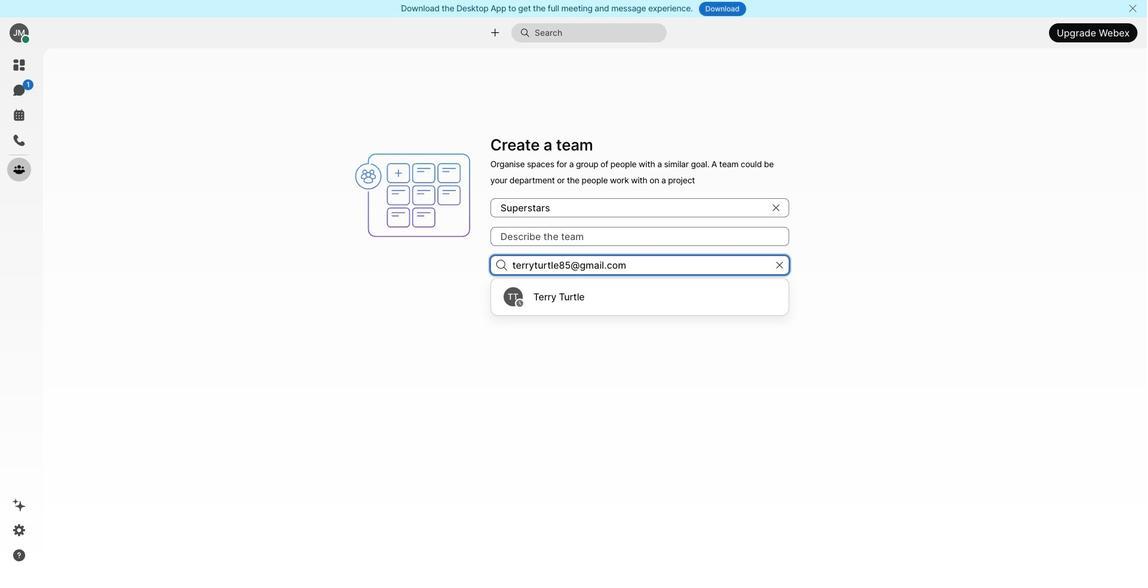 Task type: vqa. For each thing, say whether or not it's contained in the screenshot.
Describe the team text box on the top of the page
yes



Task type: locate. For each thing, give the bounding box(es) containing it.
navigation
[[0, 48, 38, 578]]

create a team image
[[349, 132, 483, 259]]

search_18 image
[[496, 260, 507, 271]]

webex tab list
[[7, 53, 33, 182]]

Add people by name or email text field
[[490, 256, 789, 275]]

terry turtle list item
[[494, 281, 786, 312]]



Task type: describe. For each thing, give the bounding box(es) containing it.
Name the team (required) text field
[[490, 198, 789, 217]]

cancel_16 image
[[1128, 4, 1138, 13]]

Describe the team text field
[[490, 227, 789, 246]]



